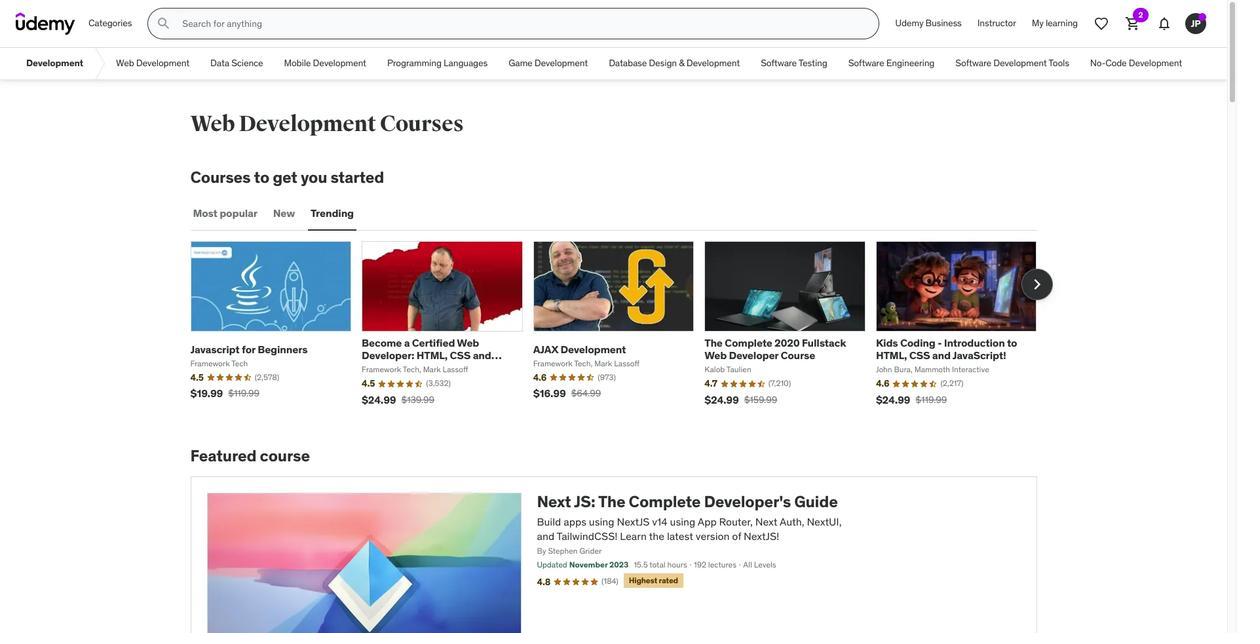 Task type: vqa. For each thing, say whether or not it's contained in the screenshot.
Next
yes



Task type: describe. For each thing, give the bounding box(es) containing it.
certified
[[412, 336, 455, 349]]

ajax
[[534, 343, 559, 356]]

to inside kids coding - introduction to html, css and javascript!
[[1008, 336, 1018, 349]]

software development tools
[[956, 57, 1070, 69]]

js:
[[574, 492, 596, 512]]

mobile development link
[[274, 48, 377, 79]]

next image
[[1027, 274, 1048, 295]]

updated november 2023
[[537, 560, 629, 570]]

database
[[609, 57, 647, 69]]

web development courses
[[190, 110, 464, 138]]

1 vertical spatial next
[[756, 515, 778, 528]]

v14
[[653, 515, 668, 528]]

software testing
[[761, 57, 828, 69]]

november
[[570, 560, 608, 570]]

0 horizontal spatial courses
[[190, 167, 251, 188]]

1 using from the left
[[589, 515, 615, 528]]

the complete 2020 fullstack web developer course link
[[705, 336, 847, 362]]

router,
[[720, 515, 753, 528]]

most
[[193, 207, 218, 220]]

for
[[242, 343, 256, 356]]

development down udemy image
[[26, 57, 83, 69]]

most popular button
[[190, 198, 260, 229]]

2023
[[610, 560, 629, 570]]

mobile
[[284, 57, 311, 69]]

get
[[273, 167, 298, 188]]

new button
[[271, 198, 298, 229]]

web inside "become a certified web developer: html, css and javascript"
[[457, 336, 479, 349]]

and for introduction
[[933, 349, 951, 362]]

1 horizontal spatial courses
[[380, 110, 464, 138]]

database design & development
[[609, 57, 740, 69]]

kids
[[877, 336, 899, 349]]

of
[[733, 530, 742, 543]]

most popular
[[193, 207, 258, 220]]

instructor
[[978, 17, 1017, 29]]

web right arrow pointing to subcategory menu links 'image' on the top left of the page
[[116, 57, 134, 69]]

started
[[331, 167, 384, 188]]

2 link
[[1118, 8, 1149, 39]]

grider
[[580, 546, 602, 556]]

development link
[[16, 48, 94, 79]]

15.5 total hours
[[634, 560, 688, 570]]

hours
[[668, 560, 688, 570]]

2 using from the left
[[670, 515, 696, 528]]

featured
[[190, 446, 257, 466]]

build
[[537, 515, 561, 528]]

database design & development link
[[599, 48, 751, 79]]

192 lectures
[[694, 560, 737, 570]]

lectures
[[709, 560, 737, 570]]

you have alerts image
[[1199, 13, 1207, 21]]

developer's
[[704, 492, 791, 512]]

javascript!
[[953, 349, 1007, 362]]

web inside the complete 2020 fullstack web developer course
[[705, 349, 727, 362]]

javascript
[[190, 343, 240, 356]]

css for certified
[[450, 349, 471, 362]]

all
[[744, 560, 753, 570]]

css for -
[[910, 349, 931, 362]]

ajax development link
[[534, 343, 626, 356]]

software testing link
[[751, 48, 838, 79]]

featured course
[[190, 446, 310, 466]]

no-
[[1091, 57, 1106, 69]]

version
[[696, 530, 730, 543]]

app
[[698, 515, 717, 528]]

programming
[[387, 57, 442, 69]]

-
[[938, 336, 942, 349]]

tailwindcss!
[[557, 530, 618, 543]]

software engineering
[[849, 57, 935, 69]]

software engineering link
[[838, 48, 946, 79]]

introduction
[[945, 336, 1006, 349]]

highest rated
[[629, 576, 679, 585]]

15.5
[[634, 560, 648, 570]]

latest
[[667, 530, 694, 543]]

udemy
[[896, 17, 924, 29]]

course
[[781, 349, 816, 362]]

software for software engineering
[[849, 57, 885, 69]]

guide
[[795, 492, 838, 512]]

the inside the complete 2020 fullstack web developer course
[[705, 336, 723, 349]]

software development tools link
[[946, 48, 1080, 79]]

popular
[[220, 207, 258, 220]]

testing
[[799, 57, 828, 69]]

javascript for beginners link
[[190, 343, 308, 356]]

game development
[[509, 57, 588, 69]]

new
[[273, 207, 295, 220]]

fullstack
[[802, 336, 847, 349]]

no-code development link
[[1080, 48, 1193, 79]]

complete inside next js: the complete developer's guide build apps using nextjs v14 using app router, next auth, nextui, and tailwindcss! learn the latest version of nextjs! by stephen grider
[[629, 492, 701, 512]]

data science
[[211, 57, 263, 69]]

learn
[[620, 530, 647, 543]]

shopping cart with 2 items image
[[1126, 16, 1142, 31]]



Task type: locate. For each thing, give the bounding box(es) containing it.
software for software development tools
[[956, 57, 992, 69]]

programming languages link
[[377, 48, 498, 79]]

become a certified web developer: html, css and javascript
[[362, 336, 492, 375]]

1 html, from the left
[[417, 349, 448, 362]]

css left the -
[[910, 349, 931, 362]]

1 horizontal spatial software
[[849, 57, 885, 69]]

the left developer
[[705, 336, 723, 349]]

next up nextjs!
[[756, 515, 778, 528]]

software for software testing
[[761, 57, 797, 69]]

development for ajax development
[[561, 343, 626, 356]]

development for web development courses
[[239, 110, 376, 138]]

0 horizontal spatial to
[[254, 167, 270, 188]]

development down submit search 'image'
[[136, 57, 190, 69]]

mobile development
[[284, 57, 366, 69]]

science
[[232, 57, 263, 69]]

1 horizontal spatial css
[[910, 349, 931, 362]]

the right js:
[[599, 492, 626, 512]]

become
[[362, 336, 402, 349]]

0 horizontal spatial the
[[599, 492, 626, 512]]

web development
[[116, 57, 190, 69]]

all levels
[[744, 560, 777, 570]]

no-code development
[[1091, 57, 1183, 69]]

0 horizontal spatial css
[[450, 349, 471, 362]]

0 horizontal spatial and
[[473, 349, 492, 362]]

javascript for beginners
[[190, 343, 308, 356]]

code
[[1106, 57, 1128, 69]]

categories button
[[81, 8, 140, 39]]

game
[[509, 57, 533, 69]]

complete left 2020 at the bottom right
[[725, 336, 773, 349]]

2 software from the left
[[849, 57, 885, 69]]

categories
[[89, 17, 132, 29]]

html, for coding
[[877, 349, 908, 362]]

development right the &
[[687, 57, 740, 69]]

web development link
[[106, 48, 200, 79]]

carousel element
[[190, 241, 1053, 416]]

development right ajax
[[561, 343, 626, 356]]

development inside "link"
[[535, 57, 588, 69]]

the inside next js: the complete developer's guide build apps using nextjs v14 using app router, next auth, nextui, and tailwindcss! learn the latest version of nextjs! by stephen grider
[[599, 492, 626, 512]]

1 vertical spatial complete
[[629, 492, 701, 512]]

complete up v14
[[629, 492, 701, 512]]

software left 'testing'
[[761, 57, 797, 69]]

by
[[537, 546, 547, 556]]

course
[[260, 446, 310, 466]]

software left engineering
[[849, 57, 885, 69]]

software inside software development tools link
[[956, 57, 992, 69]]

css inside "become a certified web developer: html, css and javascript"
[[450, 349, 471, 362]]

design
[[649, 57, 677, 69]]

&
[[679, 57, 685, 69]]

trending button
[[308, 198, 357, 229]]

the complete 2020 fullstack web developer course
[[705, 336, 847, 362]]

and inside kids coding - introduction to html, css and javascript!
[[933, 349, 951, 362]]

my learning
[[1033, 17, 1079, 29]]

192
[[694, 560, 707, 570]]

2 horizontal spatial and
[[933, 349, 951, 362]]

development for web development
[[136, 57, 190, 69]]

1 vertical spatial the
[[599, 492, 626, 512]]

next up build
[[537, 492, 571, 512]]

2 horizontal spatial software
[[956, 57, 992, 69]]

next js: the complete developer's guide build apps using nextjs v14 using app router, next auth, nextui, and tailwindcss! learn the latest version of nextjs! by stephen grider
[[537, 492, 842, 556]]

and inside "become a certified web developer: html, css and javascript"
[[473, 349, 492, 362]]

web down data
[[190, 110, 235, 138]]

web right certified
[[457, 336, 479, 349]]

data science link
[[200, 48, 274, 79]]

2
[[1139, 10, 1144, 20]]

development right mobile
[[313, 57, 366, 69]]

0 horizontal spatial using
[[589, 515, 615, 528]]

using up latest
[[670, 515, 696, 528]]

0 vertical spatial next
[[537, 492, 571, 512]]

1 vertical spatial to
[[1008, 336, 1018, 349]]

0 horizontal spatial next
[[537, 492, 571, 512]]

complete
[[725, 336, 773, 349], [629, 492, 701, 512]]

1 horizontal spatial and
[[537, 530, 555, 543]]

3 software from the left
[[956, 57, 992, 69]]

and for web
[[473, 349, 492, 362]]

4.8
[[537, 576, 551, 588]]

web
[[116, 57, 134, 69], [190, 110, 235, 138], [457, 336, 479, 349], [705, 349, 727, 362]]

1 horizontal spatial using
[[670, 515, 696, 528]]

trending
[[311, 207, 354, 220]]

game development link
[[498, 48, 599, 79]]

the
[[649, 530, 665, 543]]

ajax development
[[534, 343, 626, 356]]

data
[[211, 57, 229, 69]]

2 css from the left
[[910, 349, 931, 362]]

html, for a
[[417, 349, 448, 362]]

development right game
[[535, 57, 588, 69]]

html,
[[417, 349, 448, 362], [877, 349, 908, 362]]

2 html, from the left
[[877, 349, 908, 362]]

developer
[[729, 349, 779, 362]]

using up tailwindcss!
[[589, 515, 615, 528]]

learning
[[1046, 17, 1079, 29]]

stephen
[[548, 546, 578, 556]]

levels
[[754, 560, 777, 570]]

engineering
[[887, 57, 935, 69]]

nextjs
[[617, 515, 650, 528]]

business
[[926, 17, 962, 29]]

complete inside the complete 2020 fullstack web developer course
[[725, 336, 773, 349]]

0 vertical spatial courses
[[380, 110, 464, 138]]

courses to get you started
[[190, 167, 384, 188]]

1 horizontal spatial the
[[705, 336, 723, 349]]

software inside "software engineering" "link"
[[849, 57, 885, 69]]

development
[[26, 57, 83, 69], [136, 57, 190, 69], [313, 57, 366, 69], [535, 57, 588, 69], [687, 57, 740, 69], [994, 57, 1048, 69], [1130, 57, 1183, 69], [239, 110, 376, 138], [561, 343, 626, 356]]

css right a
[[450, 349, 471, 362]]

software down instructor link
[[956, 57, 992, 69]]

and inside next js: the complete developer's guide build apps using nextjs v14 using app router, next auth, nextui, and tailwindcss! learn the latest version of nextjs! by stephen grider
[[537, 530, 555, 543]]

0 vertical spatial to
[[254, 167, 270, 188]]

1 horizontal spatial next
[[756, 515, 778, 528]]

programming languages
[[387, 57, 488, 69]]

1 vertical spatial courses
[[190, 167, 251, 188]]

notifications image
[[1157, 16, 1173, 31]]

udemy business link
[[888, 8, 970, 39]]

jp link
[[1181, 8, 1212, 39]]

development for game development
[[535, 57, 588, 69]]

1 css from the left
[[450, 349, 471, 362]]

1 software from the left
[[761, 57, 797, 69]]

development for mobile development
[[313, 57, 366, 69]]

html, left the -
[[877, 349, 908, 362]]

highest
[[629, 576, 658, 585]]

software inside software testing link
[[761, 57, 797, 69]]

udemy image
[[16, 12, 75, 35]]

0 horizontal spatial complete
[[629, 492, 701, 512]]

instructor link
[[970, 8, 1025, 39]]

arrow pointing to subcategory menu links image
[[94, 48, 106, 79]]

css inside kids coding - introduction to html, css and javascript!
[[910, 349, 931, 362]]

and
[[473, 349, 492, 362], [933, 349, 951, 362], [537, 530, 555, 543]]

0 vertical spatial complete
[[725, 336, 773, 349]]

html, inside kids coding - introduction to html, css and javascript!
[[877, 349, 908, 362]]

(184)
[[602, 576, 619, 586]]

submit search image
[[156, 16, 172, 31]]

0 horizontal spatial html,
[[417, 349, 448, 362]]

development up you
[[239, 110, 376, 138]]

my learning link
[[1025, 8, 1086, 39]]

using
[[589, 515, 615, 528], [670, 515, 696, 528]]

next
[[537, 492, 571, 512], [756, 515, 778, 528]]

0 vertical spatial the
[[705, 336, 723, 349]]

nextui,
[[807, 515, 842, 528]]

to
[[254, 167, 270, 188], [1008, 336, 1018, 349]]

rated
[[659, 576, 679, 585]]

kids coding - introduction to html, css and javascript! link
[[877, 336, 1018, 362]]

auth,
[[780, 515, 805, 528]]

coding
[[901, 336, 936, 349]]

my
[[1033, 17, 1044, 29]]

wishlist image
[[1094, 16, 1110, 31]]

development right code
[[1130, 57, 1183, 69]]

Search for anything text field
[[180, 12, 864, 35]]

1 horizontal spatial complete
[[725, 336, 773, 349]]

updated
[[537, 560, 568, 570]]

apps
[[564, 515, 587, 528]]

to left the get
[[254, 167, 270, 188]]

development inside carousel element
[[561, 343, 626, 356]]

1 horizontal spatial to
[[1008, 336, 1018, 349]]

development left tools
[[994, 57, 1048, 69]]

development for software development tools
[[994, 57, 1048, 69]]

2020
[[775, 336, 800, 349]]

javascript
[[362, 361, 413, 375]]

html, inside "become a certified web developer: html, css and javascript"
[[417, 349, 448, 362]]

nextjs!
[[744, 530, 780, 543]]

web left developer
[[705, 349, 727, 362]]

courses up most popular
[[190, 167, 251, 188]]

0 horizontal spatial software
[[761, 57, 797, 69]]

courses down programming
[[380, 110, 464, 138]]

css
[[450, 349, 471, 362], [910, 349, 931, 362]]

you
[[301, 167, 327, 188]]

html, right a
[[417, 349, 448, 362]]

to right javascript! at the bottom of page
[[1008, 336, 1018, 349]]

udemy business
[[896, 17, 962, 29]]

1 horizontal spatial html,
[[877, 349, 908, 362]]



